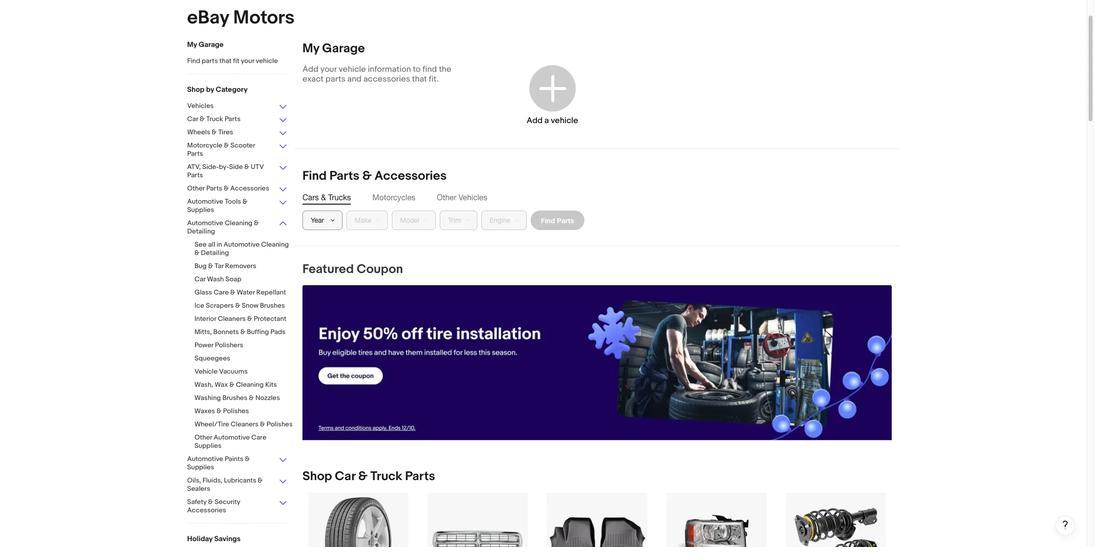 Task type: describe. For each thing, give the bounding box(es) containing it.
side
[[229, 163, 243, 171]]

& inside tab list
[[321, 193, 326, 202]]

add a vehicle
[[527, 116, 578, 125]]

automotive tools & supplies button
[[187, 197, 287, 215]]

motorcycle
[[187, 141, 222, 150]]

automotive paints & supplies button
[[187, 455, 287, 473]]

car & truck parts button
[[187, 115, 287, 124]]

add for add your vehicle information to find the exact parts and accessories that fit.
[[302, 65, 318, 74]]

repellant
[[256, 288, 286, 297]]

vehicles car & truck parts wheels & tires motorcycle & scooter parts atv, side-by-side & utv parts other parts & accessories automotive tools & supplies automotive cleaning & detailing see all in automotive cleaning & detailing bug & tar removers car wash soap glass care & water repellant ice scrapers & snow brushes interior cleaners & protectant mitts, bonnets & buffing pads power polishers squeegees vehicle vacuums wash, wax & cleaning kits washing brushes & nozzles waxes & polishes wheel/tire cleaners & polishes other automotive care supplies automotive paints & supplies oils, fluids, lubricants & sealers safety & security accessories
[[187, 102, 293, 515]]

ebay
[[187, 6, 229, 29]]

oils, fluids, lubricants & sealers button
[[187, 476, 287, 494]]

shop for shop by category
[[187, 85, 204, 94]]

mitts, bonnets & buffing pads link
[[194, 328, 295, 337]]

interior
[[194, 315, 216, 323]]

mitts,
[[194, 328, 212, 336]]

wash,
[[194, 381, 213, 389]]

pads
[[271, 328, 286, 336]]

savings
[[214, 535, 241, 544]]

polishers
[[215, 341, 243, 349]]

motorcycles
[[373, 193, 415, 202]]

interior cleaners & protectant link
[[194, 315, 295, 324]]

snow
[[242, 302, 258, 310]]

that inside add your vehicle information to find the exact parts and accessories that fit.
[[412, 74, 427, 84]]

fit.
[[429, 74, 439, 84]]

wheel/tire
[[194, 420, 229, 429]]

1 horizontal spatial accessories
[[230, 184, 269, 193]]

tires
[[218, 128, 233, 136]]

shop by category
[[187, 85, 248, 94]]

1 vertical spatial supplies
[[194, 442, 222, 450]]

shop for shop car & truck parts
[[302, 469, 332, 484]]

0 horizontal spatial polishes
[[223, 407, 249, 415]]

glass
[[194, 288, 212, 297]]

wheels & tires button
[[187, 128, 287, 137]]

side-
[[202, 163, 219, 171]]

other vehicles
[[437, 193, 487, 202]]

wax
[[215, 381, 228, 389]]

atv,
[[187, 163, 201, 171]]

water
[[237, 288, 255, 297]]

glass care & water repellant link
[[194, 288, 295, 298]]

oils,
[[187, 476, 201, 485]]

2 vertical spatial other
[[194, 433, 212, 442]]

tools
[[225, 197, 241, 206]]

see
[[194, 240, 207, 249]]

squeegees link
[[194, 354, 295, 364]]

fit
[[233, 57, 239, 65]]

information
[[368, 65, 411, 74]]

1 horizontal spatial my
[[302, 41, 319, 56]]

kits
[[265, 381, 277, 389]]

car for vehicles
[[187, 115, 198, 123]]

accessories
[[363, 74, 410, 84]]

1 vertical spatial other
[[437, 193, 456, 202]]

0 vertical spatial other
[[187, 184, 205, 193]]

buffing
[[247, 328, 269, 336]]

vehicle vacuums link
[[194, 367, 295, 377]]

automotive down the 'wheel/tire cleaners & polishes' link
[[214, 433, 250, 442]]

1 horizontal spatial vehicles
[[459, 193, 487, 202]]

lubricants
[[224, 476, 256, 485]]

add a vehicle image
[[527, 62, 578, 114]]

in
[[217, 240, 222, 249]]

1 vertical spatial cleaning
[[261, 240, 289, 249]]

0 horizontal spatial vehicle
[[256, 57, 278, 65]]

the
[[439, 65, 451, 74]]

1 horizontal spatial my garage
[[302, 41, 365, 56]]

other automotive care supplies link
[[194, 433, 295, 451]]

washing
[[194, 394, 221, 402]]

motorcycle & scooter parts button
[[187, 141, 287, 159]]

add for add a vehicle
[[527, 116, 543, 125]]

soap
[[225, 275, 241, 283]]

holiday
[[187, 535, 213, 544]]

exact
[[302, 74, 324, 84]]

automotive left tools
[[187, 197, 223, 206]]

a
[[545, 116, 549, 125]]

0 horizontal spatial parts
[[202, 57, 218, 65]]

by
[[206, 85, 214, 94]]

find parts that fit your vehicle
[[187, 57, 278, 65]]

find for find parts that fit your vehicle
[[187, 57, 200, 65]]

vehicle for add a vehicle
[[551, 116, 578, 125]]

scrapers
[[206, 302, 234, 310]]

0 vertical spatial detailing
[[187, 227, 215, 236]]

wheel/tire cleaners & polishes link
[[194, 420, 295, 430]]

holiday savings
[[187, 535, 241, 544]]

truck for vehicles
[[206, 115, 223, 123]]

vacuums
[[219, 367, 248, 376]]

washing brushes & nozzles link
[[194, 394, 295, 403]]

0 horizontal spatial that
[[219, 57, 232, 65]]

featured coupon
[[302, 262, 403, 277]]



Task type: vqa. For each thing, say whether or not it's contained in the screenshot.
top 7
no



Task type: locate. For each thing, give the bounding box(es) containing it.
cleaning
[[225, 219, 252, 227], [261, 240, 289, 249], [236, 381, 264, 389]]

detailing up the tar
[[201, 249, 229, 257]]

1 vertical spatial care
[[251, 433, 266, 442]]

featured
[[302, 262, 354, 277]]

1 vertical spatial detailing
[[201, 249, 229, 257]]

my
[[187, 40, 197, 49], [302, 41, 319, 56]]

to
[[413, 65, 421, 74]]

safety & security accessories button
[[187, 498, 287, 516]]

automotive up fluids,
[[187, 455, 223, 463]]

bug & tar removers link
[[194, 262, 295, 271]]

add left a
[[527, 116, 543, 125]]

2 vertical spatial find
[[541, 216, 555, 225]]

vehicle
[[256, 57, 278, 65], [339, 65, 366, 74], [551, 116, 578, 125]]

utv
[[251, 163, 264, 171]]

vehicles button
[[187, 102, 287, 111]]

cleaning up "bug & tar removers" link
[[261, 240, 289, 249]]

trucks
[[328, 193, 351, 202]]

1 horizontal spatial polishes
[[267, 420, 293, 429]]

detailing
[[187, 227, 215, 236], [201, 249, 229, 257]]

waxes
[[194, 407, 215, 415]]

0 horizontal spatial add
[[302, 65, 318, 74]]

brushes down 'repellant'
[[260, 302, 285, 310]]

supplies
[[187, 206, 214, 214], [194, 442, 222, 450], [187, 463, 214, 472]]

automotive cleaning & detailing button
[[187, 219, 287, 237]]

find for find parts
[[541, 216, 555, 225]]

wash, wax & cleaning kits link
[[194, 381, 295, 390]]

0 horizontal spatial my garage
[[187, 40, 224, 49]]

1 vertical spatial shop
[[302, 469, 332, 484]]

1 vertical spatial accessories
[[230, 184, 269, 193]]

supplies up oils,
[[187, 463, 214, 472]]

safety
[[187, 498, 207, 506]]

tab list
[[302, 192, 892, 203]]

sealers
[[187, 485, 210, 493]]

1 horizontal spatial brushes
[[260, 302, 285, 310]]

find parts
[[541, 216, 574, 225]]

add inside add a vehicle button
[[527, 116, 543, 125]]

1 horizontal spatial vehicle
[[339, 65, 366, 74]]

cleaning down vehicle vacuums link
[[236, 381, 264, 389]]

0 vertical spatial accessories
[[375, 169, 447, 184]]

0 horizontal spatial find
[[187, 57, 200, 65]]

squeegees
[[194, 354, 230, 363]]

truck for shop
[[370, 469, 402, 484]]

parts left and
[[326, 74, 345, 84]]

0 vertical spatial truck
[[206, 115, 223, 123]]

garage up and
[[322, 41, 365, 56]]

ice scrapers & snow brushes link
[[194, 302, 295, 311]]

bonnets
[[213, 328, 239, 336]]

polishes down the nozzles
[[267, 420, 293, 429]]

truck inside main content
[[370, 469, 402, 484]]

your inside add your vehicle information to find the exact parts and accessories that fit.
[[320, 65, 337, 74]]

my garage
[[187, 40, 224, 49], [302, 41, 365, 56]]

wash
[[207, 275, 224, 283]]

1 vertical spatial truck
[[370, 469, 402, 484]]

0 horizontal spatial brushes
[[222, 394, 247, 402]]

scooter
[[230, 141, 255, 150]]

vehicle left the information
[[339, 65, 366, 74]]

polishes down 'washing brushes & nozzles' link on the left bottom
[[223, 407, 249, 415]]

1 horizontal spatial your
[[320, 65, 337, 74]]

my garage down ebay
[[187, 40, 224, 49]]

2 horizontal spatial vehicle
[[551, 116, 578, 125]]

accessories up motorcycles
[[375, 169, 447, 184]]

0 horizontal spatial truck
[[206, 115, 223, 123]]

that left fit
[[219, 57, 232, 65]]

0 horizontal spatial your
[[241, 57, 254, 65]]

accessories down atv, side-by-side & utv parts dropdown button
[[230, 184, 269, 193]]

1 horizontal spatial parts
[[326, 74, 345, 84]]

my up exact
[[302, 41, 319, 56]]

enjoy 50% off tire installation image
[[302, 285, 892, 440]]

car for shop
[[335, 469, 355, 484]]

my down ebay
[[187, 40, 197, 49]]

0 horizontal spatial shop
[[187, 85, 204, 94]]

automotive down automotive cleaning & detailing dropdown button
[[224, 240, 260, 249]]

1 vertical spatial parts
[[326, 74, 345, 84]]

&
[[200, 115, 205, 123], [212, 128, 217, 136], [224, 141, 229, 150], [244, 163, 249, 171], [362, 169, 372, 184], [224, 184, 229, 193], [321, 193, 326, 202], [243, 197, 248, 206], [254, 219, 259, 227], [194, 249, 199, 257], [208, 262, 213, 270], [230, 288, 235, 297], [235, 302, 240, 310], [247, 315, 252, 323], [240, 328, 245, 336], [229, 381, 234, 389], [249, 394, 254, 402], [217, 407, 222, 415], [260, 420, 265, 429], [245, 455, 250, 463], [358, 469, 368, 484], [258, 476, 263, 485], [208, 498, 213, 506]]

2 vertical spatial supplies
[[187, 463, 214, 472]]

vehicle inside add your vehicle information to find the exact parts and accessories that fit.
[[339, 65, 366, 74]]

garage up find parts that fit your vehicle
[[199, 40, 224, 49]]

2 horizontal spatial find
[[541, 216, 555, 225]]

find
[[423, 65, 437, 74]]

car wash soap link
[[194, 275, 295, 284]]

car
[[187, 115, 198, 123], [194, 275, 206, 283], [335, 469, 355, 484]]

your left and
[[320, 65, 337, 74]]

1 horizontal spatial that
[[412, 74, 427, 84]]

add your vehicle information to find the exact parts and accessories that fit.
[[302, 65, 451, 84]]

by-
[[219, 163, 229, 171]]

find inside "button"
[[541, 216, 555, 225]]

0 horizontal spatial accessories
[[187, 506, 226, 515]]

bug
[[194, 262, 207, 270]]

0 vertical spatial that
[[219, 57, 232, 65]]

that left fit.
[[412, 74, 427, 84]]

parts left fit
[[202, 57, 218, 65]]

0 vertical spatial find
[[187, 57, 200, 65]]

1 horizontal spatial shop
[[302, 469, 332, 484]]

cars
[[302, 193, 319, 202]]

0 horizontal spatial garage
[[199, 40, 224, 49]]

cleaners
[[218, 315, 246, 323], [231, 420, 259, 429]]

2 horizontal spatial accessories
[[375, 169, 447, 184]]

0 vertical spatial shop
[[187, 85, 204, 94]]

parts inside find parts "button"
[[557, 216, 574, 225]]

0 vertical spatial vehicles
[[187, 102, 214, 110]]

care down the 'wheel/tire cleaners & polishes' link
[[251, 433, 266, 442]]

1 vertical spatial car
[[194, 275, 206, 283]]

2 vertical spatial car
[[335, 469, 355, 484]]

care up 'scrapers'
[[214, 288, 229, 297]]

1 horizontal spatial add
[[527, 116, 543, 125]]

1 vertical spatial brushes
[[222, 394, 247, 402]]

main content
[[295, 41, 1075, 547]]

all
[[208, 240, 215, 249]]

0 vertical spatial cleaners
[[218, 315, 246, 323]]

other parts & accessories button
[[187, 184, 287, 194]]

vehicle
[[194, 367, 218, 376]]

0 vertical spatial add
[[302, 65, 318, 74]]

0 vertical spatial supplies
[[187, 206, 214, 214]]

truck inside vehicles car & truck parts wheels & tires motorcycle & scooter parts atv, side-by-side & utv parts other parts & accessories automotive tools & supplies automotive cleaning & detailing see all in automotive cleaning & detailing bug & tar removers car wash soap glass care & water repellant ice scrapers & snow brushes interior cleaners & protectant mitts, bonnets & buffing pads power polishers squeegees vehicle vacuums wash, wax & cleaning kits washing brushes & nozzles waxes & polishes wheel/tire cleaners & polishes other automotive care supplies automotive paints & supplies oils, fluids, lubricants & sealers safety & security accessories
[[206, 115, 223, 123]]

find parts & accessories
[[302, 169, 447, 184]]

add inside add your vehicle information to find the exact parts and accessories that fit.
[[302, 65, 318, 74]]

vehicles inside vehicles car & truck parts wheels & tires motorcycle & scooter parts atv, side-by-side & utv parts other parts & accessories automotive tools & supplies automotive cleaning & detailing see all in automotive cleaning & detailing bug & tar removers car wash soap glass care & water repellant ice scrapers & snow brushes interior cleaners & protectant mitts, bonnets & buffing pads power polishers squeegees vehicle vacuums wash, wax & cleaning kits washing brushes & nozzles waxes & polishes wheel/tire cleaners & polishes other automotive care supplies automotive paints & supplies oils, fluids, lubricants & sealers safety & security accessories
[[187, 102, 214, 110]]

polishes
[[223, 407, 249, 415], [267, 420, 293, 429]]

power polishers link
[[194, 341, 295, 350]]

protectant
[[254, 315, 286, 323]]

cleaners up the "bonnets"
[[218, 315, 246, 323]]

0 vertical spatial cleaning
[[225, 219, 252, 227]]

find parts that fit your vehicle link
[[187, 57, 287, 66]]

0 vertical spatial parts
[[202, 57, 218, 65]]

None text field
[[302, 285, 892, 441]]

shop
[[187, 85, 204, 94], [302, 469, 332, 484]]

find parts button
[[531, 211, 584, 230]]

1 vertical spatial polishes
[[267, 420, 293, 429]]

security
[[215, 498, 240, 506]]

1 vertical spatial cleaners
[[231, 420, 259, 429]]

tar
[[215, 262, 224, 270]]

vehicle inside button
[[551, 116, 578, 125]]

brushes
[[260, 302, 285, 310], [222, 394, 247, 402]]

vehicle for add your vehicle information to find the exact parts and accessories that fit.
[[339, 65, 366, 74]]

parts inside add your vehicle information to find the exact parts and accessories that fit.
[[326, 74, 345, 84]]

find
[[187, 57, 200, 65], [302, 169, 327, 184], [541, 216, 555, 225]]

1 horizontal spatial find
[[302, 169, 327, 184]]

2 vertical spatial cleaning
[[236, 381, 264, 389]]

your right fit
[[241, 57, 254, 65]]

supplies left tools
[[187, 206, 214, 214]]

motors
[[233, 6, 295, 29]]

automotive up see
[[187, 219, 223, 227]]

1 vertical spatial that
[[412, 74, 427, 84]]

2 vertical spatial accessories
[[187, 506, 226, 515]]

parts
[[225, 115, 241, 123], [187, 150, 203, 158], [329, 169, 360, 184], [187, 171, 203, 179], [206, 184, 222, 193], [557, 216, 574, 225], [405, 469, 435, 484]]

fluids,
[[203, 476, 222, 485]]

tab list containing cars & trucks
[[302, 192, 892, 203]]

wheels
[[187, 128, 210, 136]]

waxes & polishes link
[[194, 407, 295, 416]]

0 vertical spatial polishes
[[223, 407, 249, 415]]

1 vertical spatial find
[[302, 169, 327, 184]]

cleaning down automotive tools & supplies dropdown button
[[225, 219, 252, 227]]

category
[[216, 85, 248, 94]]

garage
[[199, 40, 224, 49], [322, 41, 365, 56]]

vehicle right fit
[[256, 57, 278, 65]]

vehicle right a
[[551, 116, 578, 125]]

your
[[241, 57, 254, 65], [320, 65, 337, 74]]

my garage up exact
[[302, 41, 365, 56]]

automotive
[[187, 197, 223, 206], [187, 219, 223, 227], [224, 240, 260, 249], [214, 433, 250, 442], [187, 455, 223, 463]]

0 vertical spatial car
[[187, 115, 198, 123]]

cars & trucks
[[302, 193, 351, 202]]

cleaners down waxes & polishes link
[[231, 420, 259, 429]]

1 vertical spatial vehicles
[[459, 193, 487, 202]]

1 horizontal spatial truck
[[370, 469, 402, 484]]

removers
[[225, 262, 256, 270]]

atv, side-by-side & utv parts button
[[187, 163, 287, 180]]

1 horizontal spatial care
[[251, 433, 266, 442]]

ebay motors
[[187, 6, 295, 29]]

detailing up see
[[187, 227, 215, 236]]

add left and
[[302, 65, 318, 74]]

main content containing my garage
[[295, 41, 1075, 547]]

1 horizontal spatial garage
[[322, 41, 365, 56]]

0 horizontal spatial vehicles
[[187, 102, 214, 110]]

brushes down wash, wax & cleaning kits link
[[222, 394, 247, 402]]

1 vertical spatial add
[[527, 116, 543, 125]]

truck
[[206, 115, 223, 123], [370, 469, 402, 484]]

0 horizontal spatial care
[[214, 288, 229, 297]]

0 vertical spatial brushes
[[260, 302, 285, 310]]

power
[[194, 341, 213, 349]]

garage inside main content
[[322, 41, 365, 56]]

and
[[347, 74, 362, 84]]

add a vehicle button
[[492, 51, 613, 139]]

ice
[[194, 302, 204, 310]]

accessories
[[375, 169, 447, 184], [230, 184, 269, 193], [187, 506, 226, 515]]

paints
[[225, 455, 243, 463]]

0 vertical spatial care
[[214, 288, 229, 297]]

accessories down sealers
[[187, 506, 226, 515]]

supplies down wheel/tire on the left bottom of the page
[[194, 442, 222, 450]]

shop car & truck parts
[[302, 469, 435, 484]]

0 horizontal spatial my
[[187, 40, 197, 49]]

find for find parts & accessories
[[302, 169, 327, 184]]

help, opens dialogs image
[[1060, 520, 1070, 530]]



